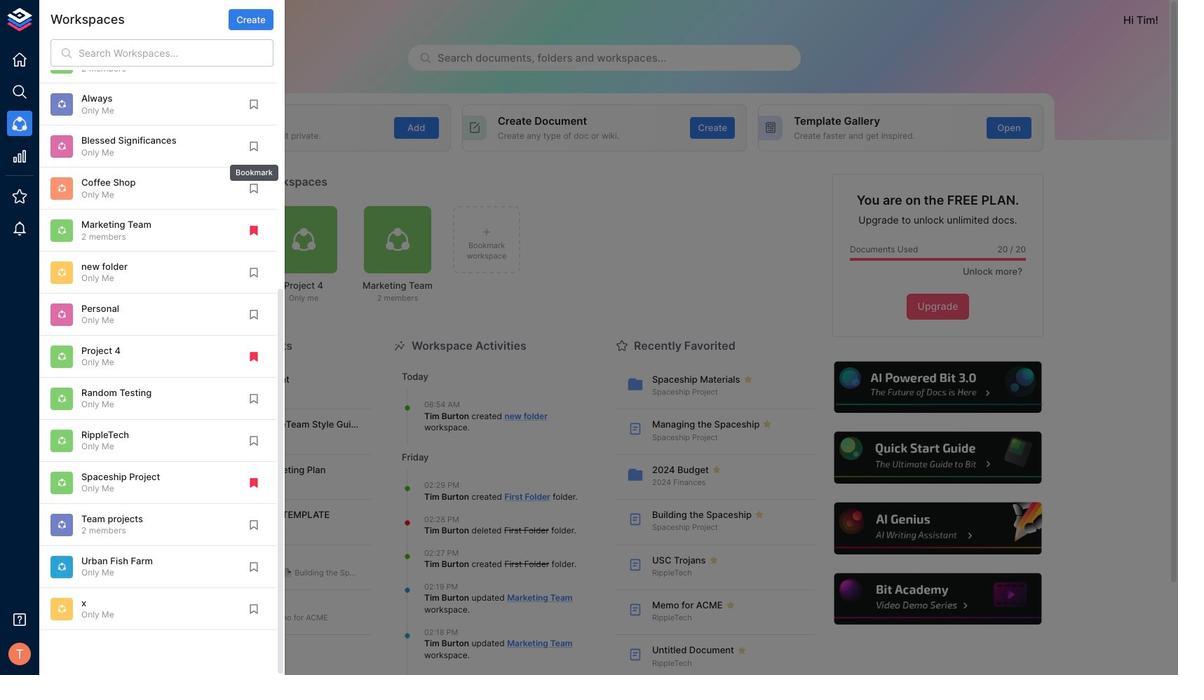 Task type: locate. For each thing, give the bounding box(es) containing it.
1 remove bookmark image from the top
[[248, 224, 260, 237]]

bookmark image
[[248, 182, 260, 195], [248, 267, 260, 279]]

2 help image from the top
[[833, 431, 1044, 486]]

1 bookmark image from the top
[[248, 98, 260, 111]]

remove bookmark image
[[248, 224, 260, 237], [248, 477, 260, 490]]

6 bookmark image from the top
[[248, 519, 260, 532]]

Search Workspaces... text field
[[79, 39, 274, 67]]

2 bookmark image from the top
[[248, 267, 260, 279]]

7 bookmark image from the top
[[248, 561, 260, 574]]

1 vertical spatial bookmark image
[[248, 267, 260, 279]]

tooltip
[[229, 155, 280, 183]]

0 vertical spatial remove bookmark image
[[248, 224, 260, 237]]

3 help image from the top
[[833, 501, 1044, 557]]

5 bookmark image from the top
[[248, 435, 260, 448]]

help image
[[833, 360, 1044, 416], [833, 431, 1044, 486], [833, 501, 1044, 557], [833, 572, 1044, 628]]

1 vertical spatial remove bookmark image
[[248, 477, 260, 490]]

2 remove bookmark image from the top
[[248, 477, 260, 490]]

0 vertical spatial bookmark image
[[248, 182, 260, 195]]

bookmark image
[[248, 98, 260, 111], [248, 140, 260, 153], [248, 309, 260, 321], [248, 393, 260, 405], [248, 435, 260, 448], [248, 519, 260, 532], [248, 561, 260, 574], [248, 603, 260, 616]]

8 bookmark image from the top
[[248, 603, 260, 616]]



Task type: vqa. For each thing, say whether or not it's contained in the screenshot.
Bookmark icon
yes



Task type: describe. For each thing, give the bounding box(es) containing it.
3 bookmark image from the top
[[248, 309, 260, 321]]

remove bookmark image
[[248, 351, 260, 363]]

1 bookmark image from the top
[[248, 182, 260, 195]]

1 help image from the top
[[833, 360, 1044, 416]]

4 help image from the top
[[833, 572, 1044, 628]]

2 bookmark image from the top
[[248, 140, 260, 153]]

4 bookmark image from the top
[[248, 393, 260, 405]]



